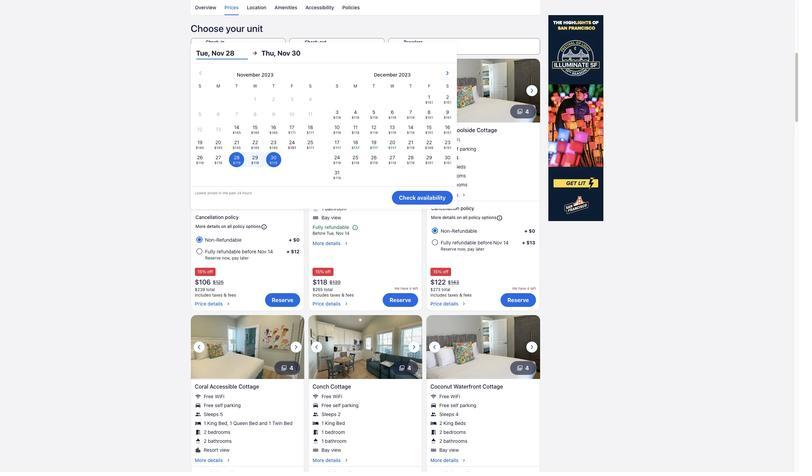 Task type: vqa. For each thing, say whether or not it's contained in the screenshot.
top "bathroom"
yes



Task type: describe. For each thing, give the bounding box(es) containing it.
resort view list item
[[195, 448, 300, 454]]

fully refundable button
[[313, 225, 418, 231]]

1 s from the left
[[199, 84, 201, 89]]

2 bedrooms for coral accessible cottage
[[204, 430, 230, 436]]

free wifi down exceptional
[[322, 143, 342, 149]]

bed inside the 1 king bed list item
[[336, 421, 345, 427]]

medium image down before tue, nov 14 in the top left of the page
[[344, 241, 349, 247]]

poolside
[[454, 127, 475, 133]]

3 s from the left
[[336, 84, 338, 89]]

sleeps 4 for $106
[[204, 155, 223, 161]]

thu, nov 30 button
[[262, 47, 313, 59]]

$122 $143 $273 total includes taxes & fees
[[431, 279, 472, 298]]

1 up the lowest
[[204, 182, 206, 188]]

$13
[[527, 240, 535, 246]]

waterfront
[[454, 384, 481, 390]]

lowest
[[195, 191, 207, 195]]

bathroom for the topmost 1 bathroom list item
[[207, 182, 229, 188]]

wifi for coral accessible cottage
[[215, 394, 225, 400]]

$265
[[313, 287, 323, 293]]

$239
[[195, 287, 205, 293]]

cottage for key lime cottage
[[219, 127, 240, 133]]

medium image down resort view
[[226, 458, 231, 464]]

1 horizontal spatial 14
[[345, 231, 350, 236]]

$125 button
[[212, 280, 225, 286]]

off for $118
[[325, 270, 331, 275]]

thu,
[[262, 49, 276, 57]]

4 s from the left
[[446, 84, 449, 89]]

$12
[[291, 249, 300, 255]]

policies link
[[342, 0, 360, 15]]

check availability button
[[392, 191, 453, 205]]

2 bedrooms list item for poolside
[[431, 173, 536, 179]]

free wifi list item for key lime cottage
[[195, 137, 300, 143]]

$118
[[313, 279, 328, 286]]

$106
[[195, 279, 211, 286]]

the
[[223, 191, 228, 195]]

location link
[[247, 0, 266, 15]]

pay inside free self parking 386 sq ft reserve now, pay deposit sleeps 2
[[352, 170, 360, 176]]

free for free self parking list item associated with coconut poolside cottage
[[440, 146, 449, 152]]

policies
[[342, 4, 360, 10]]

$106 $125 $239 total includes taxes & fees
[[195, 279, 236, 298]]

1 list item from the top
[[313, 188, 418, 194]]

small image for $106
[[261, 224, 267, 230]]

and
[[259, 421, 268, 427]]

10/10
[[313, 134, 324, 140]]

sleeps 2
[[322, 412, 341, 418]]

november 2023
[[237, 72, 274, 78]]

small image for $122
[[497, 215, 503, 221]]

$143 button
[[447, 280, 460, 286]]

more details on all policy options for $106
[[196, 224, 261, 229]]

price for $122
[[431, 301, 442, 307]]

december 2023
[[374, 72, 411, 78]]

coral accessible cottage
[[195, 384, 259, 390]]

free for free wifi list item associated with coral accessible cottage
[[204, 394, 214, 400]]

sq
[[332, 161, 337, 167]]

+ inside + $13 reserve now, pay later
[[522, 240, 525, 246]]

palm cottage | 1 bedroom, premium bedding, individually decorated image
[[309, 59, 422, 123]]

1 down sleeps 5
[[204, 421, 206, 427]]

resort
[[204, 448, 218, 454]]

free self parking for poolside
[[440, 146, 477, 152]]

1 vertical spatial queen
[[233, 421, 248, 427]]

1 king bed, 1 queen bed and 1 twin bed list item
[[195, 421, 300, 427]]

nov down choose
[[206, 46, 216, 52]]

1 down lowest prices in the past 24 hours check availability
[[322, 206, 324, 212]]

medium image for coconut poolside cottage
[[461, 193, 467, 198]]

options for $106
[[246, 224, 261, 229]]

free for coconut poolside cottage free wifi list item
[[440, 137, 449, 143]]

0 vertical spatial 1 bathroom list item
[[195, 182, 300, 188]]

show all 4 images for conch cottage image
[[399, 366, 405, 371]]

386
[[322, 161, 331, 167]]

coconut waterfront cottage
[[431, 384, 503, 390]]

2 bathrooms for poolside
[[440, 182, 468, 188]]

list containing overview
[[191, 0, 540, 15]]

amenities
[[275, 4, 297, 10]]

nov left $12
[[258, 249, 267, 255]]

nov left $13
[[493, 240, 502, 246]]

deposit
[[362, 170, 378, 176]]

wifi for coconut waterfront cottage
[[451, 394, 460, 400]]

1 king bed, 1 queen bed and 1 twin bed
[[204, 421, 293, 427]]

king for poolside
[[444, 164, 454, 170]]

december
[[374, 72, 398, 78]]

nov down fully refundable
[[336, 231, 344, 236]]

medium image down $122 $143 $273 total includes taxes & fees
[[461, 302, 467, 307]]

check
[[399, 195, 416, 201]]

cottage for coconut waterfront cottage
[[483, 384, 503, 390]]

bathroom for middle 1 bathroom list item
[[325, 206, 347, 212]]

overview link
[[195, 0, 216, 15]]

reserve now, pay deposit list item
[[313, 170, 418, 176]]

lime
[[206, 127, 218, 133]]

2 bathrooms for waterfront
[[440, 439, 468, 445]]

november
[[237, 72, 260, 78]]

bedroom
[[325, 430, 345, 436]]

now, for $106
[[222, 256, 231, 261]]

later for $106
[[240, 256, 249, 261]]

2 king beds for waterfront
[[440, 421, 466, 427]]

$139 button
[[329, 280, 341, 286]]

more details on all policy options for $122
[[431, 215, 497, 220]]

on for $122
[[457, 215, 462, 220]]

nov 28 button
[[191, 38, 286, 55]]

2 inside 2 queen beds list item
[[204, 164, 207, 170]]

nov inside 'button'
[[212, 49, 224, 57]]

total for $118
[[324, 287, 333, 293]]

free self parking for lime
[[204, 146, 241, 152]]

tue, nov 28
[[196, 49, 235, 57]]

bathrooms for accessible
[[208, 439, 232, 445]]

sleeps 5 list item
[[195, 412, 300, 418]]

1 t from the left
[[235, 84, 238, 89]]

free for free self parking list item for conch cottage
[[322, 403, 331, 409]]

1 inside "list item"
[[322, 430, 324, 436]]

refundable for $122
[[453, 240, 476, 246]]

choose your unit
[[191, 23, 263, 34]]

1 bathroom for middle 1 bathroom list item
[[322, 206, 347, 212]]

0 vertical spatial queen
[[208, 164, 223, 170]]

taxes for $118
[[330, 293, 340, 298]]

show all 4 images for coconut poolside cottage image
[[517, 109, 523, 114]]

before tue, nov 14
[[313, 231, 350, 236]]

non- for $122
[[441, 228, 452, 234]]

free self parking list item for coconut poolside cottage
[[431, 146, 536, 152]]

overview
[[195, 4, 216, 10]]

accessibility link
[[305, 0, 334, 15]]

2 t from the left
[[272, 84, 275, 89]]

f for november 2023
[[291, 84, 293, 89]]

sleeps 4 for $122
[[440, 155, 459, 161]]

palm cottage 10/10 exceptional
[[313, 127, 351, 140]]

left for $122
[[531, 287, 536, 291]]

taxes for $122
[[448, 293, 458, 298]]

free wifi for conch cottage
[[322, 394, 342, 400]]

m for december 2023
[[354, 84, 357, 89]]

free wifi for coconut poolside cottage
[[440, 137, 460, 143]]

cottage inside palm cottage 10/10 exceptional
[[327, 127, 347, 133]]

free wifi for key lime cottage
[[204, 137, 225, 143]]

2 queen beds list item
[[195, 164, 300, 170]]

2 reserve link from the left
[[501, 294, 536, 307]]

+ $13 reserve now, pay later
[[441, 240, 535, 252]]

free self parking list item for key lime cottage
[[195, 146, 300, 152]]

1 horizontal spatial tue,
[[327, 231, 335, 236]]

view for conch
[[331, 448, 341, 454]]

more details button for coconut waterfront cottage
[[431, 458, 536, 464]]

previous month image
[[196, 69, 204, 77]]

30
[[292, 49, 301, 57]]

accessibility
[[305, 4, 334, 10]]

thu, nov 30
[[262, 49, 301, 57]]

refundable for $106
[[216, 237, 242, 243]]

free for key lime cottage free self parking list item
[[204, 146, 214, 152]]

1 king bed
[[322, 421, 345, 427]]

cottage right conch on the bottom left of the page
[[331, 384, 351, 390]]

3
[[408, 109, 411, 115]]

wifi for key lime cottage
[[215, 137, 225, 143]]

386 sq ft list item
[[313, 161, 418, 167]]

1 down sleeps 2 at the left
[[322, 421, 324, 427]]

your
[[226, 23, 245, 34]]

$143
[[448, 280, 459, 285]]

bathroom for bottom 1 bathroom list item
[[325, 439, 347, 445]]

off for $122
[[443, 270, 449, 275]]

+ $0 for $122
[[525, 228, 535, 234]]

list for coconut poolside cottage
[[431, 137, 536, 188]]

nov 28
[[206, 46, 224, 52]]

key
[[195, 127, 204, 133]]

before for $122
[[478, 240, 492, 246]]

parking inside free self parking 386 sq ft reserve now, pay deposit sleeps 2
[[342, 152, 359, 158]]

sleeps 4 list item down waterfront
[[431, 412, 536, 418]]

2 king beds list item for waterfront
[[431, 421, 536, 427]]

wifi for conch cottage
[[333, 394, 342, 400]]

2 bathrooms for accessible
[[204, 439, 232, 445]]

$125
[[213, 280, 224, 285]]

5 button
[[275, 105, 300, 119]]

sleeps 4 list item for $106
[[195, 155, 300, 161]]

coconut for coconut waterfront cottage
[[431, 384, 452, 390]]

sleeps 4 list item for $122
[[431, 155, 536, 161]]

+ up $12
[[289, 237, 292, 243]]

beds for $122
[[455, 164, 466, 170]]

total for $106
[[206, 287, 215, 293]]

1 bedroom
[[322, 430, 345, 436]]

sleeps for coral accessible cottage
[[204, 412, 219, 418]]

parking for coral accessible cottage
[[224, 403, 241, 409]]

options for $122
[[482, 215, 497, 220]]

free inside free self parking 386 sq ft reserve now, pay deposit sleeps 2
[[322, 152, 331, 158]]

nov left 30
[[278, 49, 290, 57]]

choose
[[191, 23, 224, 34]]

14 for $106
[[268, 249, 273, 255]]

1 right bed,
[[230, 421, 232, 427]]

self for coconut poolside cottage
[[451, 146, 459, 152]]

ft
[[339, 161, 342, 167]]

unit
[[247, 23, 263, 34]]

amenities link
[[275, 0, 297, 15]]

+ up $13
[[525, 228, 528, 234]]

past
[[229, 191, 236, 195]]

accessible
[[210, 384, 237, 390]]

3 t from the left
[[373, 84, 375, 89]]

prices
[[224, 4, 239, 10]]

coconut poolside cottage
[[431, 127, 497, 133]]

free for free wifi list item above 386 sq ft list item
[[322, 143, 331, 149]]

conch cottage | private kitchen | full-size fridge, microwave, oven, stovetop image
[[309, 316, 422, 380]]

1 down 1 bedroom
[[322, 439, 324, 445]]

price details for $106
[[195, 301, 223, 307]]

1 vertical spatial 1 bathroom list item
[[313, 206, 418, 212]]

king for cottage
[[325, 421, 335, 427]]



Task type: locate. For each thing, give the bounding box(es) containing it.
2 2 king beds list item from the top
[[431, 421, 536, 427]]

key lime cottage
[[195, 127, 240, 133]]

options up + $13 reserve now, pay later
[[482, 215, 497, 220]]

w down december 2023
[[390, 84, 394, 89]]

cancellation down prices
[[196, 215, 224, 220]]

0 horizontal spatial pay
[[232, 256, 239, 261]]

2 bed from the left
[[284, 421, 293, 427]]

now, for $122
[[458, 247, 467, 252]]

$273
[[431, 287, 441, 293]]

prices
[[208, 191, 218, 195]]

1 horizontal spatial 15%
[[315, 270, 324, 275]]

1 price details from the left
[[195, 301, 223, 307]]

show previous image image for conch
[[313, 344, 321, 352]]

$122
[[431, 279, 446, 286]]

0 horizontal spatial we have 4 left
[[394, 287, 418, 291]]

now, up the $143 on the right of page
[[458, 247, 467, 252]]

king
[[444, 164, 454, 170], [207, 421, 217, 427], [325, 421, 335, 427], [444, 421, 454, 427]]

coconut left poolside on the right top
[[431, 127, 452, 133]]

1 horizontal spatial cancellation
[[431, 206, 459, 211]]

0 horizontal spatial + $0
[[289, 237, 300, 243]]

1
[[204, 182, 206, 188], [322, 206, 324, 212], [204, 421, 206, 427], [230, 421, 232, 427], [269, 421, 271, 427], [322, 421, 324, 427], [322, 430, 324, 436], [322, 439, 324, 445]]

medium image down $118 $139 $265 total includes taxes & fees
[[344, 302, 349, 307]]

list item
[[313, 188, 418, 194], [313, 197, 418, 203]]

price details down $239
[[195, 301, 223, 307]]

& for $106
[[224, 293, 227, 298]]

1 right and
[[269, 421, 271, 427]]

4 button for conch cottage
[[393, 362, 418, 376]]

2 bedrooms list item for waterfront
[[431, 430, 536, 436]]

1 off from the left
[[207, 270, 213, 275]]

0 horizontal spatial off
[[207, 270, 213, 275]]

t
[[235, 84, 238, 89], [272, 84, 275, 89], [373, 84, 375, 89], [410, 84, 412, 89]]

1 fees from the left
[[228, 293, 236, 298]]

0 vertical spatial more details on all policy options
[[431, 215, 497, 220]]

2 horizontal spatial 14
[[504, 240, 509, 246]]

free wifi list item up 386 sq ft list item
[[313, 143, 418, 150]]

2 king beds list item for poolside
[[431, 164, 536, 170]]

cancellation
[[431, 206, 459, 211], [196, 215, 224, 220]]

1 reserve link from the left
[[265, 294, 300, 307]]

+ left $13
[[522, 240, 525, 246]]

tue,
[[196, 49, 210, 57], [327, 231, 335, 236]]

availability
[[417, 195, 446, 201]]

2 horizontal spatial price details
[[431, 301, 459, 307]]

details
[[443, 192, 459, 198], [208, 201, 223, 207], [443, 215, 456, 220], [207, 224, 220, 229], [326, 241, 341, 247], [208, 301, 223, 307], [326, 301, 341, 307], [443, 301, 459, 307], [208, 458, 223, 464], [326, 458, 341, 464], [443, 458, 459, 464]]

24
[[237, 191, 242, 195]]

0 vertical spatial later
[[476, 247, 485, 252]]

show previous image image
[[195, 87, 203, 95], [195, 344, 203, 352], [313, 344, 321, 352], [431, 344, 439, 352]]

0 vertical spatial refundable
[[452, 228, 477, 234]]

2 horizontal spatial refundable
[[453, 240, 476, 246]]

1 vertical spatial pay
[[468, 247, 475, 252]]

2 horizontal spatial bed
[[336, 421, 345, 427]]

1 15% from the left
[[198, 270, 206, 275]]

5 inside list item
[[220, 412, 223, 418]]

fees inside $122 $143 $273 total includes taxes & fees
[[464, 293, 472, 298]]

1 we from the left
[[394, 287, 400, 291]]

bedrooms for coconut waterfront cottage
[[444, 430, 466, 436]]

2 horizontal spatial 15% off
[[433, 270, 449, 275]]

1 price details button from the left
[[195, 298, 236, 307]]

wifi down coconut waterfront cottage
[[451, 394, 460, 400]]

all for $122
[[463, 215, 468, 220]]

sleeps 4 down coconut waterfront cottage
[[440, 412, 459, 418]]

free self parking for waterfront
[[440, 403, 477, 409]]

$0 up $13
[[529, 228, 535, 234]]

sleeps inside list item
[[204, 412, 219, 418]]

sleeps down coconut poolside cottage
[[440, 155, 454, 161]]

show next image image for coral accessible cottage
[[292, 344, 300, 352]]

1 horizontal spatial we
[[512, 287, 518, 291]]

taxes down $139 button
[[330, 293, 340, 298]]

parking up the sleeps 5 list item
[[224, 403, 241, 409]]

1 vertical spatial fully refundable before nov 14
[[205, 249, 273, 255]]

w
[[253, 84, 257, 89], [390, 84, 394, 89]]

3 15% from the left
[[433, 270, 442, 275]]

0 horizontal spatial left
[[413, 287, 418, 291]]

3 bed from the left
[[336, 421, 345, 427]]

wifi down coconut poolside cottage
[[451, 137, 460, 143]]

2 s from the left
[[309, 84, 312, 89]]

$0 for $122
[[529, 228, 535, 234]]

price details button down the "$106 $125 $239 total includes taxes & fees"
[[195, 298, 236, 307]]

left for $118
[[413, 287, 418, 291]]

king for waterfront
[[444, 421, 454, 427]]

+ $0 up $13
[[525, 228, 535, 234]]

wifi
[[215, 137, 225, 143], [451, 137, 460, 143], [333, 143, 342, 149], [215, 394, 225, 400], [333, 394, 342, 400], [451, 394, 460, 400]]

free self parking list item for conch cottage
[[313, 403, 418, 409]]

w down 'november 2023'
[[253, 84, 257, 89]]

2 2023 from the left
[[399, 72, 411, 78]]

beds inside list item
[[224, 164, 235, 170]]

bedrooms for coral accessible cottage
[[208, 430, 230, 436]]

sleeps 2 list item down reserve now, pay deposit list item
[[313, 179, 418, 185]]

2 horizontal spatial off
[[443, 270, 449, 275]]

0 horizontal spatial 15% off
[[198, 270, 213, 275]]

1 2023 from the left
[[262, 72, 274, 78]]

0 horizontal spatial f
[[291, 84, 293, 89]]

1 15% off from the left
[[198, 270, 213, 275]]

1 horizontal spatial price details button
[[313, 298, 354, 307]]

price down $273
[[431, 301, 442, 307]]

0 vertical spatial non-refundable
[[441, 228, 477, 234]]

2 king beds list item
[[431, 164, 536, 170], [431, 421, 536, 427]]

resort view
[[204, 448, 230, 454]]

now, inside free self parking 386 sq ft reserve now, pay deposit sleeps 2
[[341, 170, 351, 176]]

includes down $265
[[313, 293, 329, 298]]

2 & from the left
[[342, 293, 345, 298]]

2 bathrooms list item
[[431, 182, 536, 188], [195, 439, 300, 445], [431, 439, 536, 445]]

f
[[291, 84, 293, 89], [428, 84, 430, 89]]

0 horizontal spatial on
[[221, 224, 226, 229]]

list for key lime cottage
[[195, 137, 300, 197]]

1 vertical spatial bathroom
[[325, 206, 347, 212]]

pay for $122
[[468, 247, 475, 252]]

3 price details button from the left
[[431, 298, 472, 307]]

twin
[[272, 421, 283, 427]]

medium image inside price details 'button'
[[226, 302, 231, 307]]

1 horizontal spatial have
[[519, 287, 526, 291]]

+ inside the "+ $12 reserve now, pay later"
[[287, 249, 290, 255]]

total down $139 button
[[324, 287, 333, 293]]

queen
[[208, 164, 223, 170], [233, 421, 248, 427]]

1 bed from the left
[[249, 421, 258, 427]]

2 bedrooms list item for accessible
[[195, 430, 300, 436]]

fully inside button
[[313, 225, 323, 230]]

2 sleeps 2 list item from the top
[[313, 412, 418, 418]]

$118 $139 $265 total includes taxes & fees
[[313, 279, 354, 298]]

off up $106
[[207, 270, 213, 275]]

show all 4 images for coral accessible cottage image
[[282, 366, 287, 371]]

2 horizontal spatial now,
[[458, 247, 467, 252]]

includes inside $118 $139 $265 total includes taxes & fees
[[313, 293, 329, 298]]

reserve inside + $13 reserve now, pay later
[[441, 247, 457, 252]]

1 vertical spatial all
[[227, 224, 232, 229]]

0 horizontal spatial refundable
[[216, 237, 242, 243]]

2 w from the left
[[390, 84, 394, 89]]

more details on all policy options button for $106
[[196, 221, 300, 233]]

price details down $265
[[313, 301, 341, 307]]

0 vertical spatial on
[[457, 215, 462, 220]]

free self parking list item for coconut waterfront cottage
[[431, 403, 536, 409]]

s
[[199, 84, 201, 89], [309, 84, 312, 89], [336, 84, 338, 89], [446, 84, 449, 89]]

0 horizontal spatial price details
[[195, 301, 223, 307]]

2 vertical spatial 1 bathroom list item
[[313, 439, 418, 445]]

includes for $106
[[195, 293, 211, 298]]

we for $122
[[512, 287, 518, 291]]

fees inside $118 $139 $265 total includes taxes & fees
[[346, 293, 354, 298]]

3 15% off from the left
[[433, 270, 449, 275]]

1 f from the left
[[291, 84, 293, 89]]

2 we from the left
[[512, 287, 518, 291]]

more details button
[[431, 192, 536, 198], [313, 241, 418, 247], [195, 458, 300, 464], [313, 458, 418, 464], [431, 458, 536, 464]]

prices link
[[224, 0, 239, 15]]

show next image image for conch cottage
[[410, 344, 418, 352]]

3 taxes from the left
[[448, 293, 458, 298]]

0 horizontal spatial tue,
[[196, 49, 210, 57]]

queen down the sleeps 5 list item
[[233, 421, 248, 427]]

2 bathrooms list item for waterfront
[[431, 439, 536, 445]]

2 horizontal spatial includes
[[431, 293, 447, 298]]

hours
[[243, 191, 252, 195]]

2 bedrooms
[[440, 173, 466, 179], [204, 430, 230, 436], [440, 430, 466, 436]]

1 & from the left
[[224, 293, 227, 298]]

bed right twin in the bottom of the page
[[284, 421, 293, 427]]

2023 for december 2023
[[399, 72, 411, 78]]

0 horizontal spatial $0
[[293, 237, 300, 243]]

2 we have 4 left from the left
[[512, 287, 536, 291]]

pay
[[352, 170, 360, 176], [468, 247, 475, 252], [232, 256, 239, 261]]

free wifi list item
[[195, 137, 300, 143], [431, 137, 536, 143], [313, 143, 418, 150], [195, 394, 300, 400], [313, 394, 418, 400], [431, 394, 536, 400]]

key lime cottage | private kitchen | full-size fridge, microwave, oven, stovetop image
[[191, 59, 304, 123]]

free wifi
[[204, 137, 225, 143], [440, 137, 460, 143], [322, 143, 342, 149], [204, 394, 225, 400], [322, 394, 342, 400], [440, 394, 460, 400]]

0 vertical spatial 14
[[345, 231, 350, 236]]

cancellation policy down in in the left top of the page
[[196, 215, 239, 220]]

price down $265
[[313, 301, 324, 307]]

t down november
[[235, 84, 238, 89]]

2 vertical spatial fully
[[205, 249, 216, 255]]

we
[[394, 287, 400, 291], [512, 287, 518, 291]]

1 bedroom, premium bedding, individually decorated image
[[426, 59, 540, 123], [191, 316, 304, 380], [426, 316, 540, 380]]

0 vertical spatial 5
[[290, 109, 293, 115]]

m
[[217, 84, 220, 89], [354, 84, 357, 89]]

0 horizontal spatial taxes
[[212, 293, 223, 298]]

2 horizontal spatial 15%
[[433, 270, 442, 275]]

small image up the "+ $12 reserve now, pay later"
[[261, 224, 267, 230]]

we have 4 left
[[394, 287, 418, 291], [512, 287, 536, 291]]

2 vertical spatial pay
[[232, 256, 239, 261]]

cottage
[[219, 127, 240, 133], [327, 127, 347, 133], [477, 127, 497, 133], [239, 384, 259, 390], [331, 384, 351, 390], [483, 384, 503, 390]]

3 price from the left
[[431, 301, 442, 307]]

0 horizontal spatial queen
[[208, 164, 223, 170]]

reserve inside free self parking 386 sq ft reserve now, pay deposit sleeps 2
[[322, 170, 340, 176]]

free self parking up sleeps 2 at the left
[[322, 403, 359, 409]]

parking up 2 queen beds
[[224, 146, 241, 152]]

2 taxes from the left
[[330, 293, 340, 298]]

later
[[476, 247, 485, 252], [240, 256, 249, 261]]

list for coral accessible cottage
[[195, 394, 300, 454]]

1 coconut from the top
[[431, 127, 452, 133]]

sleeps 4 list item up 2 queen beds list item
[[195, 155, 300, 161]]

price details button
[[195, 298, 236, 307], [313, 298, 354, 307], [431, 298, 472, 307]]

reserve button
[[383, 294, 418, 307]]

1 taxes from the left
[[212, 293, 223, 298]]

2 15% from the left
[[315, 270, 324, 275]]

2 horizontal spatial fees
[[464, 293, 472, 298]]

cottage right "accessible"
[[239, 384, 259, 390]]

before
[[313, 231, 326, 236]]

0 vertical spatial cancellation policy
[[431, 206, 474, 211]]

1 horizontal spatial more details on all policy options
[[431, 215, 497, 220]]

0 horizontal spatial includes
[[195, 293, 211, 298]]

small image
[[497, 215, 503, 221], [261, 224, 267, 230]]

2023 for november 2023
[[262, 72, 274, 78]]

options up the "+ $12 reserve now, pay later"
[[246, 224, 261, 229]]

14 left $13
[[504, 240, 509, 246]]

cancellation for $122
[[431, 206, 459, 211]]

non- for $106
[[205, 237, 216, 243]]

0 vertical spatial fully refundable before nov 14
[[441, 240, 509, 246]]

1 bedroom list item
[[313, 430, 418, 436]]

1 w from the left
[[253, 84, 257, 89]]

1 total from the left
[[206, 287, 215, 293]]

cottage up exceptional
[[327, 127, 347, 133]]

1 vertical spatial small image
[[261, 224, 267, 230]]

2 horizontal spatial price details button
[[431, 298, 472, 307]]

1 vertical spatial refundable
[[453, 240, 476, 246]]

queen up prices
[[208, 164, 223, 170]]

tue, down fully refundable
[[327, 231, 335, 236]]

1 vertical spatial now,
[[458, 247, 467, 252]]

nov down choose your unit
[[212, 49, 224, 57]]

bathrooms for waterfront
[[444, 439, 468, 445]]

1 vertical spatial coconut
[[431, 384, 452, 390]]

0 vertical spatial pay
[[352, 170, 360, 176]]

2 f from the left
[[428, 84, 430, 89]]

28 inside button
[[217, 46, 224, 52]]

price details button for $122
[[431, 298, 472, 307]]

free wifi down conch cottage
[[322, 394, 342, 400]]

view inside list item
[[220, 448, 230, 454]]

1 bathroom down lowest prices in the past 24 hours check availability
[[322, 206, 347, 212]]

28 down choose your unit
[[217, 46, 224, 52]]

1 sleeps 2 list item from the top
[[313, 179, 418, 185]]

sleeps up 1 king bed
[[322, 412, 337, 418]]

0 horizontal spatial we
[[394, 287, 400, 291]]

medium image
[[344, 241, 349, 247], [344, 302, 349, 307], [461, 302, 467, 307], [226, 458, 231, 464]]

location
[[247, 4, 266, 10]]

total inside $122 $143 $273 total includes taxes & fees
[[442, 287, 450, 293]]

1 bathroom list item up hours
[[195, 182, 300, 188]]

tue, inside 'button'
[[196, 49, 210, 57]]

tue, up previous month icon
[[196, 49, 210, 57]]

price for $106
[[195, 301, 206, 307]]

0 horizontal spatial all
[[227, 224, 232, 229]]

includes down $273
[[431, 293, 447, 298]]

1 m from the left
[[217, 84, 220, 89]]

sleeps up bed,
[[204, 412, 219, 418]]

2 price details button from the left
[[313, 298, 354, 307]]

sleeps for conch cottage
[[322, 412, 337, 418]]

2 includes from the left
[[313, 293, 329, 298]]

2 bedrooms list item
[[431, 173, 536, 179], [195, 430, 300, 436], [431, 430, 536, 436]]

1 vertical spatial non-refundable
[[205, 237, 242, 243]]

1 vertical spatial non-
[[205, 237, 216, 243]]

2 price details from the left
[[313, 301, 341, 307]]

more details button for coral accessible cottage
[[195, 458, 300, 464]]

1 bathroom for bottom 1 bathroom list item
[[322, 439, 347, 445]]

more details button for conch cottage
[[313, 458, 418, 464]]

2 total from the left
[[324, 287, 333, 293]]

1 horizontal spatial 5
[[290, 109, 293, 115]]

1 horizontal spatial taxes
[[330, 293, 340, 298]]

refundable for $106
[[217, 249, 241, 255]]

$0
[[529, 228, 535, 234], [293, 237, 300, 243]]

wifi for coconut poolside cottage
[[451, 137, 460, 143]]

price details button down $122 $143 $273 total includes taxes & fees
[[431, 298, 472, 307]]

1 horizontal spatial w
[[390, 84, 394, 89]]

2 off from the left
[[325, 270, 331, 275]]

2 price from the left
[[313, 301, 324, 307]]

free self parking up 2 queen beds
[[204, 146, 241, 152]]

0 horizontal spatial 28
[[217, 46, 224, 52]]

coconut left waterfront
[[431, 384, 452, 390]]

sleeps
[[204, 155, 219, 161], [440, 155, 454, 161], [322, 179, 337, 185], [204, 412, 219, 418], [322, 412, 337, 418], [440, 412, 454, 418]]

2 have from the left
[[519, 287, 526, 291]]

price
[[195, 301, 206, 307], [313, 301, 324, 307], [431, 301, 442, 307]]

0 vertical spatial non-
[[441, 228, 452, 234]]

includes inside $122 $143 $273 total includes taxes & fees
[[431, 293, 447, 298]]

0 vertical spatial tue,
[[196, 49, 210, 57]]

now, inside + $13 reserve now, pay later
[[458, 247, 467, 252]]

total inside the "$106 $125 $239 total includes taxes & fees"
[[206, 287, 215, 293]]

0 vertical spatial 2 king beds list item
[[431, 164, 536, 170]]

taxes
[[212, 293, 223, 298], [330, 293, 340, 298], [448, 293, 458, 298]]

1 vertical spatial tue,
[[327, 231, 335, 236]]

1 horizontal spatial non-
[[441, 228, 452, 234]]

medium image for conch cottage
[[344, 458, 349, 464]]

3 fees from the left
[[464, 293, 472, 298]]

total inside $118 $139 $265 total includes taxes & fees
[[324, 287, 333, 293]]

2 inside free self parking 386 sq ft reserve now, pay deposit sleeps 2
[[338, 179, 341, 185]]

all for $106
[[227, 224, 232, 229]]

reserve inside the "+ $12 reserve now, pay later"
[[205, 256, 221, 261]]

show next image image
[[410, 87, 418, 95], [528, 87, 536, 95], [292, 344, 300, 352], [410, 344, 418, 352], [528, 344, 536, 352]]

self for key lime cottage
[[215, 146, 223, 152]]

parking up the 1 king bed list item
[[342, 403, 359, 409]]

non-refundable for $122
[[441, 228, 477, 234]]

& inside the "$106 $125 $239 total includes taxes & fees"
[[224, 293, 227, 298]]

2 king beds for poolside
[[440, 164, 466, 170]]

medium image
[[461, 193, 467, 198], [226, 302, 231, 307], [344, 458, 349, 464], [461, 458, 467, 464]]

show next image image for coconut waterfront cottage
[[528, 344, 536, 352]]

self for coconut waterfront cottage
[[451, 403, 459, 409]]

1 vertical spatial options
[[246, 224, 261, 229]]

cancellation policy down the availability
[[431, 206, 474, 211]]

non-refundable up + $13 reserve now, pay later
[[441, 228, 477, 234]]

2 left from the left
[[531, 287, 536, 291]]

4 t from the left
[[410, 84, 412, 89]]

pay inside the "+ $12 reserve now, pay later"
[[232, 256, 239, 261]]

3 & from the left
[[460, 293, 462, 298]]

taxes inside $118 $139 $265 total includes taxes & fees
[[330, 293, 340, 298]]

cottage right poolside on the right top
[[477, 127, 497, 133]]

fully for $106
[[205, 249, 216, 255]]

0 vertical spatial all
[[463, 215, 468, 220]]

15% up $122
[[433, 270, 442, 275]]

0 horizontal spatial cancellation
[[196, 215, 224, 220]]

0 horizontal spatial non-
[[205, 237, 216, 243]]

refundable up the "+ $12 reserve now, pay later"
[[216, 237, 242, 243]]

all
[[463, 215, 468, 220], [227, 224, 232, 229]]

conch cottage
[[313, 384, 351, 390]]

15% for $122
[[433, 270, 442, 275]]

more details on all policy options button
[[431, 213, 535, 224], [196, 221, 300, 233]]

self up sq
[[333, 152, 341, 158]]

3 price details from the left
[[431, 301, 459, 307]]

refundable
[[452, 228, 477, 234], [216, 237, 242, 243]]

more details on all policy options button up the "+ $12 reserve now, pay later"
[[196, 221, 300, 233]]

0 vertical spatial before
[[478, 240, 492, 246]]

view for coconut
[[449, 448, 459, 454]]

2 m from the left
[[354, 84, 357, 89]]

fees for $106
[[228, 293, 236, 298]]

sleeps for coconut waterfront cottage
[[440, 412, 454, 418]]

more details for coconut waterfront cottage
[[431, 458, 459, 464]]

free wifi list item for coral accessible cottage
[[195, 394, 300, 400]]

0 horizontal spatial fully refundable before nov 14
[[205, 249, 273, 255]]

includes down $239
[[195, 293, 211, 298]]

self up 2 queen beds
[[215, 146, 223, 152]]

show previous image image for coconut
[[431, 344, 439, 352]]

conch
[[313, 384, 329, 390]]

price details
[[195, 301, 223, 307], [313, 301, 341, 307], [431, 301, 459, 307]]

free wifi list item down waterfront
[[431, 394, 536, 400]]

show all 4 images for coconut waterfront cottage image
[[517, 366, 523, 371]]

0 vertical spatial sleeps 2 list item
[[313, 179, 418, 185]]

3 includes from the left
[[431, 293, 447, 298]]

show previous image image for key
[[195, 87, 203, 95]]

0 horizontal spatial 15%
[[198, 270, 206, 275]]

0 vertical spatial $0
[[529, 228, 535, 234]]

free wifi down "accessible"
[[204, 394, 225, 400]]

more details for conch cottage
[[313, 458, 341, 464]]

wifi down exceptional
[[333, 143, 342, 149]]

0 horizontal spatial options
[[246, 224, 261, 229]]

have
[[401, 287, 408, 291], [519, 287, 526, 291]]

1 includes from the left
[[195, 293, 211, 298]]

later inside the "+ $12 reserve now, pay later"
[[240, 256, 249, 261]]

2 15% off from the left
[[315, 270, 331, 275]]

+ $12 reserve now, pay later
[[205, 249, 300, 261]]

later for $122
[[476, 247, 485, 252]]

free wifi down coconut waterfront cottage
[[440, 394, 460, 400]]

1 we have 4 left from the left
[[394, 287, 418, 291]]

& inside $118 $139 $265 total includes taxes & fees
[[342, 293, 345, 298]]

free self parking list item up 386 sq ft list item
[[313, 152, 418, 159]]

1 price from the left
[[195, 301, 206, 307]]

+ $0 up $12
[[289, 237, 300, 243]]

1 horizontal spatial more details on all policy options button
[[431, 213, 535, 224]]

1 left bedroom
[[322, 430, 324, 436]]

1 horizontal spatial 28
[[226, 49, 235, 57]]

refundable inside button
[[325, 225, 349, 230]]

free wifi list item for coconut poolside cottage
[[431, 137, 536, 143]]

self
[[215, 146, 223, 152], [451, 146, 459, 152], [333, 152, 341, 158], [215, 403, 223, 409], [333, 403, 341, 409], [451, 403, 459, 409]]

pay inside + $13 reserve now, pay later
[[468, 247, 475, 252]]

next month image
[[443, 69, 451, 77]]

cottage for coral accessible cottage
[[239, 384, 259, 390]]

view
[[213, 191, 223, 197], [331, 215, 341, 221], [220, 448, 230, 454], [331, 448, 341, 454], [449, 448, 459, 454]]

0 horizontal spatial w
[[253, 84, 257, 89]]

price down $239
[[195, 301, 206, 307]]

0 horizontal spatial m
[[217, 84, 220, 89]]

bathrooms
[[444, 182, 468, 188], [208, 439, 232, 445], [444, 439, 468, 445]]

we have 4 left for $122
[[512, 287, 536, 291]]

15% off for $122
[[433, 270, 449, 275]]

2 2 king beds from the top
[[440, 421, 466, 427]]

cancellation down the availability
[[431, 206, 459, 211]]

3 total from the left
[[442, 287, 450, 293]]

self up sleeps 2 at the left
[[333, 403, 341, 409]]

free wifi list item up the 1 king bed list item
[[313, 394, 418, 400]]

14 for $122
[[504, 240, 509, 246]]

1 2 king beds list item from the top
[[431, 164, 536, 170]]

price details for $122
[[431, 301, 459, 307]]

sleeps 2 list item
[[313, 179, 418, 185], [313, 412, 418, 418]]

$139
[[330, 280, 341, 285]]

bay view list item
[[195, 191, 300, 197], [313, 215, 418, 221], [313, 448, 418, 454], [431, 448, 536, 454]]

2 queen beds
[[204, 164, 235, 170]]

later inside + $13 reserve now, pay later
[[476, 247, 485, 252]]

15% for $106
[[198, 270, 206, 275]]

list for conch cottage
[[313, 394, 418, 454]]

includes inside the "$106 $125 $239 total includes taxes & fees"
[[195, 293, 211, 298]]

1 bathroom list item up fully refundable button
[[313, 206, 418, 212]]

sleeps inside free self parking 386 sq ft reserve now, pay deposit sleeps 2
[[322, 179, 337, 185]]

2 list item from the top
[[313, 197, 418, 203]]

0 horizontal spatial now,
[[222, 256, 231, 261]]

cancellation policy
[[431, 206, 474, 211], [196, 215, 239, 220]]

tue, nov 28 button
[[196, 47, 248, 59]]

fees for $122
[[464, 293, 472, 298]]

non-refundable for $106
[[205, 237, 242, 243]]

2 vertical spatial now,
[[222, 256, 231, 261]]

2 fees from the left
[[346, 293, 354, 298]]

1 horizontal spatial on
[[457, 215, 462, 220]]

coral
[[195, 384, 208, 390]]

0 horizontal spatial total
[[206, 287, 215, 293]]

fees inside the "$106 $125 $239 total includes taxes & fees"
[[228, 293, 236, 298]]

0 horizontal spatial non-refundable
[[205, 237, 242, 243]]

1 vertical spatial + $0
[[289, 237, 300, 243]]

total
[[206, 287, 215, 293], [324, 287, 333, 293], [442, 287, 450, 293]]

0 horizontal spatial cancellation policy
[[196, 215, 239, 220]]

1 bathroom down 1 bedroom
[[322, 439, 347, 445]]

exceptional
[[326, 134, 351, 140]]

taxes down '$125' button
[[212, 293, 223, 298]]

1 vertical spatial 2 king beds list item
[[431, 421, 536, 427]]

& inside $122 $143 $273 total includes taxes & fees
[[460, 293, 462, 298]]

price details for $118
[[313, 301, 341, 307]]

price details button down $118 $139 $265 total includes taxes & fees
[[313, 298, 354, 307]]

free self parking list item down waterfront
[[431, 403, 536, 409]]

reserve inside button
[[390, 297, 411, 304]]

2023 right the december
[[399, 72, 411, 78]]

0 horizontal spatial more details on all policy options button
[[196, 221, 300, 233]]

1 have from the left
[[401, 287, 408, 291]]

parking
[[224, 146, 241, 152], [460, 146, 477, 152], [342, 152, 359, 158], [224, 403, 241, 409], [342, 403, 359, 409], [460, 403, 477, 409]]

5 inside button
[[290, 109, 293, 115]]

2023
[[262, 72, 274, 78], [399, 72, 411, 78]]

0 vertical spatial coconut
[[431, 127, 452, 133]]

self up sleeps 5
[[215, 403, 223, 409]]

sleeps inside "list item"
[[322, 412, 337, 418]]

15% off
[[198, 270, 213, 275], [315, 270, 331, 275], [433, 270, 449, 275]]

0 horizontal spatial 5
[[220, 412, 223, 418]]

1 bathroom list item
[[195, 182, 300, 188], [313, 206, 418, 212], [313, 439, 418, 445]]

on for $106
[[221, 224, 226, 229]]

taxes down $143 button
[[448, 293, 458, 298]]

we have 4 left for $118
[[394, 287, 418, 291]]

fully refundable
[[313, 225, 349, 230]]

free self parking list item up the sleeps 5 list item
[[195, 403, 300, 409]]

$0 up $12
[[293, 237, 300, 243]]

free self parking 386 sq ft reserve now, pay deposit sleeps 2
[[322, 152, 378, 185]]

1 king bed list item
[[313, 421, 418, 427]]

15% off up $122
[[433, 270, 449, 275]]

price details button for $106
[[195, 298, 236, 307]]

bathroom up fully refundable
[[325, 206, 347, 212]]

sleeps 4 down coconut poolside cottage
[[440, 155, 459, 161]]

now, inside the "+ $12 reserve now, pay later"
[[222, 256, 231, 261]]

cancellation for $106
[[196, 215, 224, 220]]

3 button
[[393, 105, 418, 119]]

1 vertical spatial later
[[240, 256, 249, 261]]

& for $118
[[342, 293, 345, 298]]

lowest prices in the past 24 hours check availability
[[195, 191, 446, 201]]

fees
[[228, 293, 236, 298], [346, 293, 354, 298], [464, 293, 472, 298]]

taxes for $106
[[212, 293, 223, 298]]

free for free wifi list item corresponding to coconut waterfront cottage
[[440, 394, 449, 400]]

3 off from the left
[[443, 270, 449, 275]]

sleeps 4 list item
[[195, 155, 300, 161], [431, 155, 536, 161], [431, 412, 536, 418]]

free wifi list item for coconut waterfront cottage
[[431, 394, 536, 400]]

14 left $12
[[268, 249, 273, 255]]

taxes inside $122 $143 $273 total includes taxes & fees
[[448, 293, 458, 298]]

14 down fully refundable
[[345, 231, 350, 236]]

pay for $106
[[232, 256, 239, 261]]

1 left from the left
[[413, 287, 418, 291]]

sleeps 5
[[204, 412, 223, 418]]

bay view
[[204, 191, 223, 197], [322, 215, 341, 221], [322, 448, 341, 454], [440, 448, 459, 454]]

reserve link
[[265, 294, 300, 307], [501, 294, 536, 307]]

self inside free self parking 386 sq ft reserve now, pay deposit sleeps 2
[[333, 152, 341, 158]]

have for $118
[[401, 287, 408, 291]]

list
[[191, 0, 540, 15], [195, 137, 300, 197], [431, 137, 536, 188], [313, 143, 418, 221], [195, 394, 300, 454], [313, 394, 418, 454], [431, 394, 536, 454]]

wifi down key lime cottage
[[215, 137, 225, 143]]

palm
[[313, 127, 325, 133]]

28 right nov 28
[[226, 49, 235, 57]]

15%
[[198, 270, 206, 275], [315, 270, 324, 275], [433, 270, 442, 275]]

small image up + $13 reserve now, pay later
[[497, 215, 503, 221]]

free self parking list item
[[195, 146, 300, 152], [431, 146, 536, 152], [313, 152, 418, 159], [195, 403, 300, 409], [313, 403, 418, 409], [431, 403, 536, 409]]

have for $122
[[519, 287, 526, 291]]

0 horizontal spatial later
[[240, 256, 249, 261]]

taxes inside the "$106 $125 $239 total includes taxes & fees"
[[212, 293, 223, 298]]

bed,
[[218, 421, 229, 427]]

before
[[478, 240, 492, 246], [242, 249, 256, 255]]

list for coconut waterfront cottage
[[431, 394, 536, 454]]

2 coconut from the top
[[431, 384, 452, 390]]

1 vertical spatial fully
[[441, 240, 451, 246]]

1 2 king beds from the top
[[440, 164, 466, 170]]

28 inside 'button'
[[226, 49, 235, 57]]

0 horizontal spatial small image
[[261, 224, 267, 230]]

in
[[219, 191, 222, 195]]

1 vertical spatial cancellation
[[196, 215, 224, 220]]



